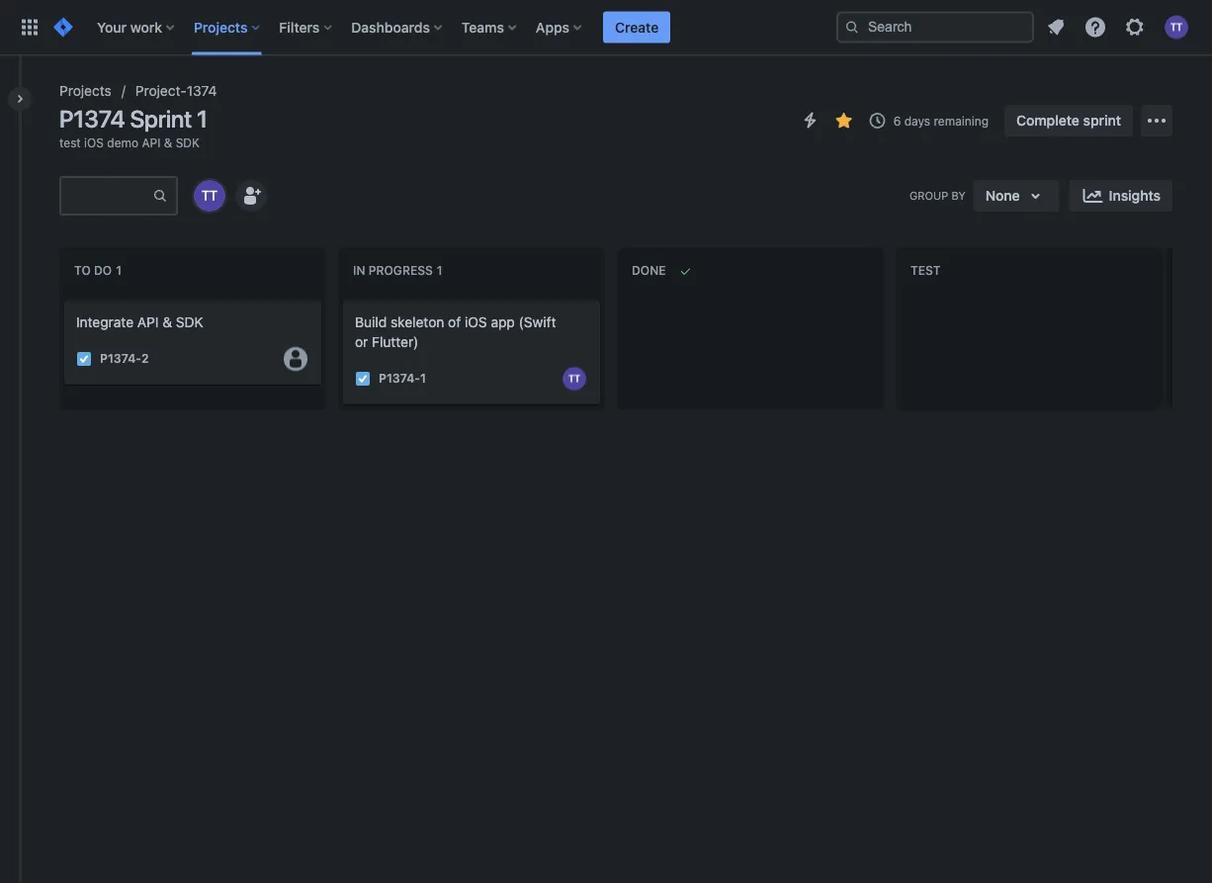 Task type: locate. For each thing, give the bounding box(es) containing it.
& inside p1374 sprint 1 test ios demo api & sdk
[[164, 136, 172, 149]]

to do element
[[74, 264, 126, 278]]

1 vertical spatial p1374-
[[379, 372, 420, 385]]

projects up p1374
[[59, 83, 112, 99]]

1 horizontal spatial task image
[[355, 371, 371, 387]]

0 vertical spatial api
[[142, 136, 161, 149]]

projects
[[194, 19, 248, 35], [59, 83, 112, 99]]

app
[[491, 314, 515, 330]]

projects inside projects dropdown button
[[194, 19, 248, 35]]

complete
[[1017, 112, 1080, 129]]

1 vertical spatial sdk
[[176, 314, 204, 330]]

&
[[164, 136, 172, 149], [163, 314, 172, 330]]

settings image
[[1124, 15, 1147, 39]]

1 sdk from the top
[[176, 136, 200, 149]]

api up 2
[[137, 314, 159, 330]]

api down sprint
[[142, 136, 161, 149]]

2 sdk from the top
[[176, 314, 204, 330]]

p1374-
[[100, 352, 141, 366], [379, 372, 420, 385]]

banner
[[0, 0, 1213, 55]]

skeleton
[[391, 314, 444, 330]]

0 vertical spatial sdk
[[176, 136, 200, 149]]

project-1374
[[135, 83, 217, 99]]

test ios demo api & sdk element
[[59, 135, 200, 150]]

api
[[142, 136, 161, 149], [137, 314, 159, 330]]

ios right "of"
[[465, 314, 487, 330]]

0 horizontal spatial task image
[[76, 351, 92, 367]]

0 vertical spatial projects
[[194, 19, 248, 35]]

1 vertical spatial projects
[[59, 83, 112, 99]]

or
[[355, 334, 368, 350]]

insights image
[[1082, 184, 1105, 208]]

build
[[355, 314, 387, 330]]

0 horizontal spatial 1
[[197, 105, 208, 133]]

projects link
[[59, 79, 112, 103]]

p1374-2 link
[[100, 350, 149, 367]]

complete sprint
[[1017, 112, 1122, 129]]

p1374- down flutter)
[[379, 372, 420, 385]]

1 inside p1374 sprint 1 test ios demo api & sdk
[[197, 105, 208, 133]]

1 vertical spatial ios
[[465, 314, 487, 330]]

ios
[[84, 136, 104, 149], [465, 314, 487, 330]]

1374
[[187, 83, 217, 99]]

in progress element
[[353, 264, 447, 278]]

help image
[[1084, 15, 1108, 39]]

complete sprint button
[[1005, 105, 1133, 136]]

& down sprint
[[164, 136, 172, 149]]

6 days remaining image
[[866, 109, 890, 133]]

& right integrate
[[163, 314, 172, 330]]

ios inside p1374 sprint 1 test ios demo api & sdk
[[84, 136, 104, 149]]

more image
[[1145, 109, 1169, 133]]

sdk down sprint
[[176, 136, 200, 149]]

by
[[952, 189, 966, 202]]

do
[[94, 264, 112, 278]]

task image
[[76, 351, 92, 367], [355, 371, 371, 387]]

ios down p1374
[[84, 136, 104, 149]]

of
[[448, 314, 461, 330]]

1 horizontal spatial projects
[[194, 19, 248, 35]]

task image down "or"
[[355, 371, 371, 387]]

0 vertical spatial p1374-
[[100, 352, 141, 366]]

your profile and settings image
[[1165, 15, 1189, 39]]

0 horizontal spatial projects
[[59, 83, 112, 99]]

star p1374 board image
[[833, 109, 856, 133]]

p1374 sprint 1 test ios demo api & sdk
[[59, 105, 208, 149]]

days
[[905, 114, 931, 128]]

api inside p1374 sprint 1 test ios demo api & sdk
[[142, 136, 161, 149]]

appswitcher icon image
[[18, 15, 42, 39]]

done
[[632, 264, 666, 278]]

test
[[59, 136, 81, 149]]

1 vertical spatial task image
[[355, 371, 371, 387]]

1
[[197, 105, 208, 133], [420, 372, 426, 385]]

sdk
[[176, 136, 200, 149], [176, 314, 204, 330]]

p1374- down integrate
[[100, 352, 141, 366]]

6 days remaining
[[894, 114, 989, 128]]

1 horizontal spatial ios
[[465, 314, 487, 330]]

demo
[[107, 136, 139, 149]]

0 horizontal spatial ios
[[84, 136, 104, 149]]

projects up 1374
[[194, 19, 248, 35]]

create button
[[603, 11, 671, 43]]

automations menu button icon image
[[799, 108, 823, 132]]

task image left p1374-2 link
[[76, 351, 92, 367]]

0 vertical spatial 1
[[197, 105, 208, 133]]

projects for projects dropdown button
[[194, 19, 248, 35]]

sdk right integrate
[[176, 314, 204, 330]]

0 vertical spatial ios
[[84, 136, 104, 149]]

0 horizontal spatial p1374-
[[100, 352, 141, 366]]

1 vertical spatial &
[[163, 314, 172, 330]]

1 down 1374
[[197, 105, 208, 133]]

teams button
[[456, 11, 524, 43]]

0 vertical spatial task image
[[76, 351, 92, 367]]

(swift
[[519, 314, 556, 330]]

assignee: terry turtle image
[[563, 367, 587, 390]]

1 vertical spatial 1
[[420, 372, 426, 385]]

p1374
[[59, 105, 125, 133]]

in
[[353, 264, 365, 278]]

to do
[[74, 264, 112, 278]]

insights button
[[1070, 180, 1173, 212]]

filters
[[279, 19, 320, 35]]

0 vertical spatial &
[[164, 136, 172, 149]]

your work
[[97, 19, 162, 35]]

1 horizontal spatial p1374-
[[379, 372, 420, 385]]

none button
[[974, 180, 1060, 212]]

1 down skeleton
[[420, 372, 426, 385]]



Task type: describe. For each thing, give the bounding box(es) containing it.
task image for integrate api & sdk
[[76, 351, 92, 367]]

dashboards button
[[346, 11, 450, 43]]

work
[[130, 19, 162, 35]]

jira software image
[[51, 15, 75, 39]]

1 vertical spatial api
[[137, 314, 159, 330]]

notifications image
[[1044, 15, 1068, 39]]

2
[[141, 352, 149, 366]]

progress
[[369, 264, 433, 278]]

filters button
[[273, 11, 340, 43]]

flutter)
[[372, 334, 419, 350]]

projects for projects 'link'
[[59, 83, 112, 99]]

sidebar navigation image
[[0, 79, 44, 119]]

sdk inside p1374 sprint 1 test ios demo api & sdk
[[176, 136, 200, 149]]

none
[[986, 187, 1020, 204]]

project-
[[135, 83, 187, 99]]

your work button
[[91, 11, 182, 43]]

insights
[[1109, 187, 1161, 204]]

your
[[97, 19, 127, 35]]

search image
[[845, 19, 861, 35]]

sprint
[[1084, 112, 1122, 129]]

test
[[911, 264, 941, 278]]

sprint
[[130, 105, 192, 133]]

p1374- for build
[[379, 372, 420, 385]]

6
[[894, 114, 901, 128]]

group by
[[910, 189, 966, 202]]

create
[[615, 19, 659, 35]]

Search this board text field
[[61, 178, 152, 214]]

dashboards
[[351, 19, 430, 35]]

project-1374 link
[[135, 79, 217, 103]]

p1374-1
[[379, 372, 426, 385]]

unassigned image
[[284, 347, 308, 371]]

remaining
[[934, 114, 989, 128]]

build skeleton of ios app (swift or flutter)
[[355, 314, 556, 350]]

primary element
[[12, 0, 837, 55]]

apps button
[[530, 11, 590, 43]]

apps
[[536, 19, 570, 35]]

teams
[[462, 19, 504, 35]]

terry turtle image
[[194, 180, 226, 212]]

1 horizontal spatial 1
[[420, 372, 426, 385]]

group
[[910, 189, 949, 202]]

integrate api & sdk
[[76, 314, 204, 330]]

add people image
[[239, 184, 263, 208]]

p1374-1 link
[[379, 370, 426, 387]]

banner containing your work
[[0, 0, 1213, 55]]

to
[[74, 264, 91, 278]]

integrate
[[76, 314, 134, 330]]

Search field
[[837, 11, 1035, 43]]

task image for build skeleton of ios app (swift or flutter)
[[355, 371, 371, 387]]

in progress
[[353, 264, 433, 278]]

p1374- for integrate
[[100, 352, 141, 366]]

ios inside the build skeleton of ios app (swift or flutter)
[[465, 314, 487, 330]]

p1374-2
[[100, 352, 149, 366]]

projects button
[[188, 11, 267, 43]]

jira software image
[[51, 15, 75, 39]]



Task type: vqa. For each thing, say whether or not it's contained in the screenshot.
right Add notification
no



